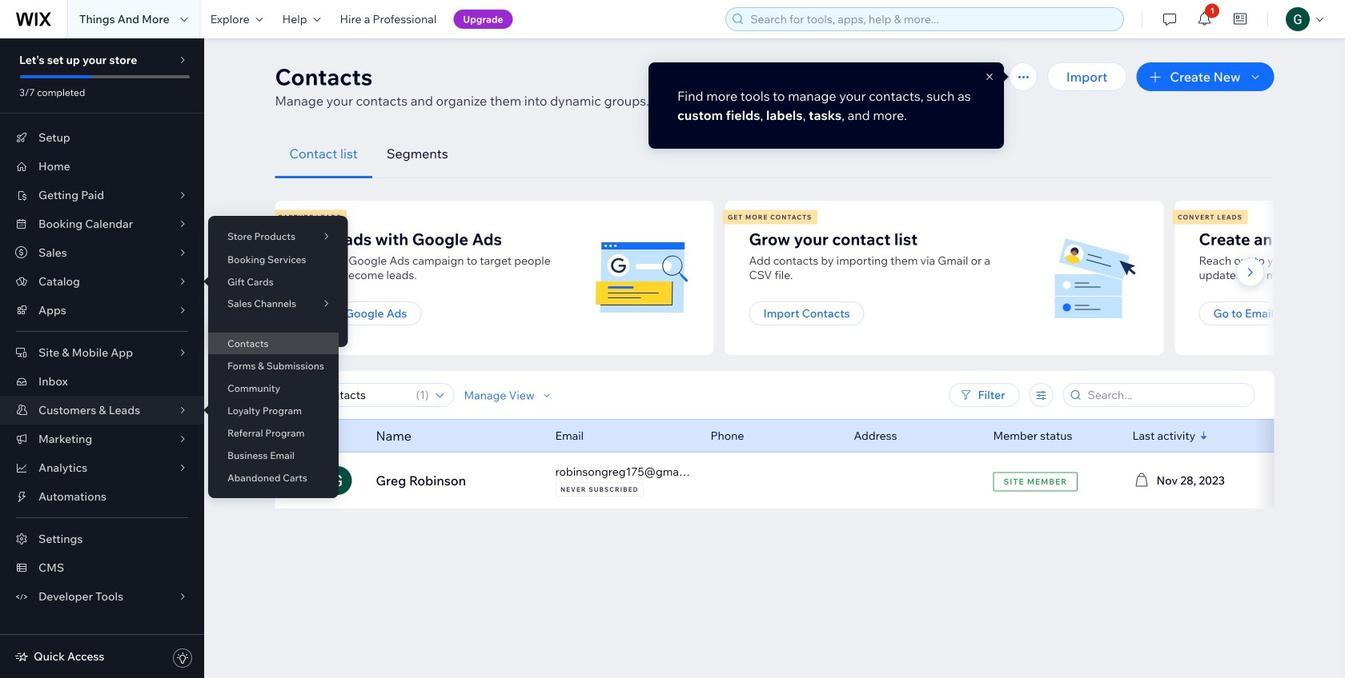 Task type: vqa. For each thing, say whether or not it's contained in the screenshot.
middle px
no



Task type: locate. For each thing, give the bounding box(es) containing it.
tab list
[[275, 130, 1274, 179]]

Unsaved view field
[[300, 384, 411, 407]]

None checkbox
[[294, 472, 307, 491]]

None checkbox
[[294, 427, 307, 446]]

list
[[273, 201, 1345, 355]]

sidebar element
[[0, 38, 204, 679]]



Task type: describe. For each thing, give the bounding box(es) containing it.
Search... field
[[1083, 384, 1249, 407]]

greg robinson image
[[323, 467, 352, 496]]

Search for tools, apps, help & more... field
[[746, 8, 1119, 30]]



